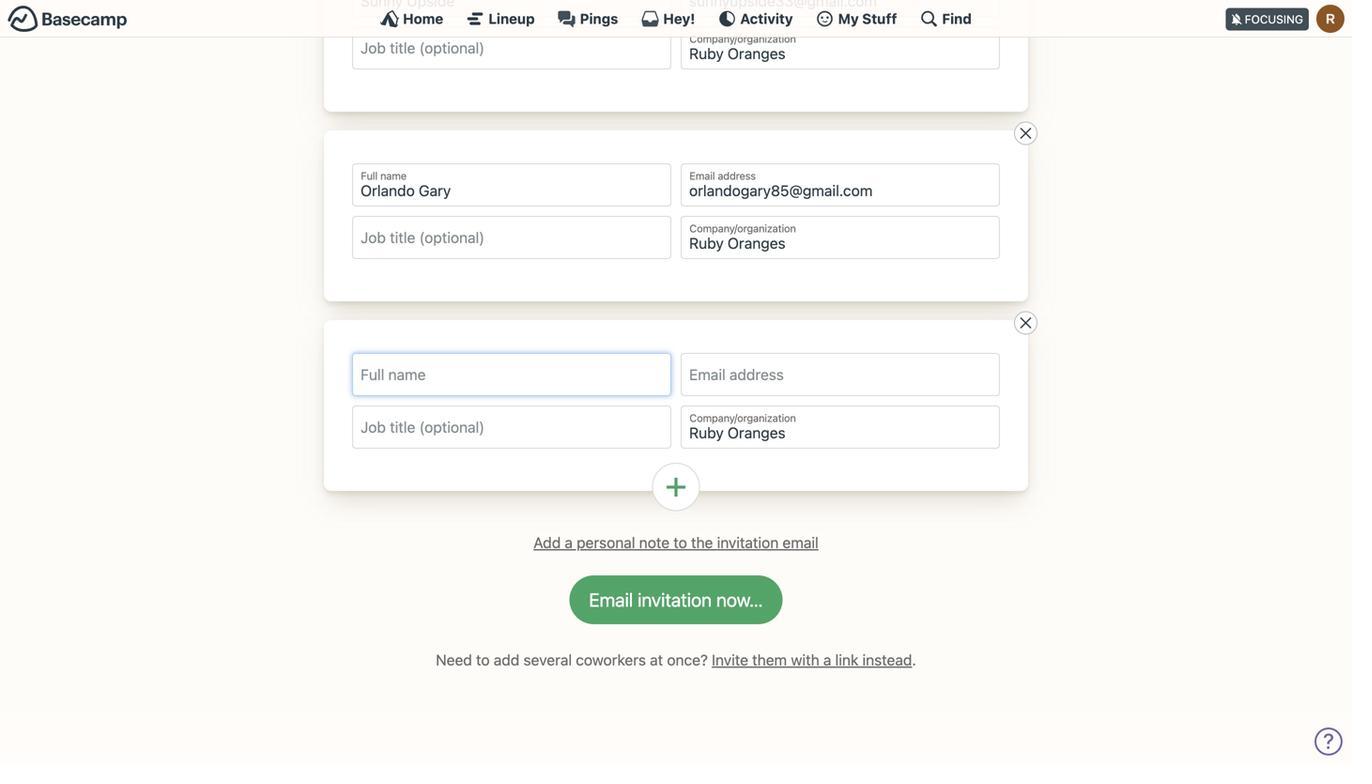 Task type: vqa. For each thing, say whether or not it's contained in the screenshot.
out
no



Task type: locate. For each thing, give the bounding box(es) containing it.
focusing button
[[1226, 0, 1352, 37]]

1 vertical spatial company/organization
[[690, 222, 796, 235]]

1 horizontal spatial to
[[674, 534, 687, 552]]

1 horizontal spatial a
[[823, 651, 831, 669]]

to left the
[[674, 534, 687, 552]]

2 job title (optional) text field from the top
[[352, 216, 671, 259]]

need
[[436, 651, 472, 669]]

coworkers
[[576, 651, 646, 669]]

1 vertical spatial to
[[476, 651, 490, 669]]

address
[[718, 170, 756, 182]]

ruby image
[[1317, 5, 1345, 33]]

0 vertical spatial full name text field
[[352, 0, 671, 17]]

Company/organization text field
[[681, 216, 1000, 259], [681, 406, 1000, 449]]

2 full name text field from the top
[[352, 353, 671, 396]]

at
[[650, 651, 663, 669]]

job title (optional) text field for company/organization text box
[[352, 26, 671, 70]]

1 vertical spatial full name text field
[[352, 353, 671, 396]]

my
[[838, 10, 859, 27]]

hey! button
[[641, 9, 695, 28]]

to left add
[[476, 651, 490, 669]]

1 vertical spatial job title (optional) text field
[[352, 216, 671, 259]]

to
[[674, 534, 687, 552], [476, 651, 490, 669]]

2 vertical spatial company/organization
[[690, 412, 796, 424]]

need to add several coworkers at once? invite them with a link instead .
[[436, 651, 916, 669]]

3 email address email field from the top
[[681, 353, 1000, 396]]

0 horizontal spatial to
[[476, 651, 490, 669]]

lineup link
[[466, 9, 535, 28]]

2 company/organization from the top
[[690, 222, 796, 235]]

0 vertical spatial company/organization
[[690, 33, 796, 45]]

0 vertical spatial email address email field
[[681, 0, 1000, 17]]

0 vertical spatial company/organization text field
[[681, 216, 1000, 259]]

a left link
[[823, 651, 831, 669]]

email
[[690, 170, 715, 182]]

0 vertical spatial job title (optional) text field
[[352, 26, 671, 70]]

1 job title (optional) text field from the top
[[352, 26, 671, 70]]

hey!
[[663, 10, 695, 27]]

them
[[752, 651, 787, 669]]

3 job title (optional) text field from the top
[[352, 406, 671, 449]]

2 email address email field from the top
[[681, 164, 1000, 207]]

1 email address email field from the top
[[681, 0, 1000, 17]]

a
[[565, 534, 573, 552], [823, 651, 831, 669]]

link
[[835, 651, 859, 669]]

email address
[[690, 170, 756, 182]]

full
[[361, 170, 378, 182]]

0 vertical spatial to
[[674, 534, 687, 552]]

1 vertical spatial a
[[823, 651, 831, 669]]

focusing
[[1245, 13, 1303, 26]]

1 company/organization from the top
[[690, 33, 796, 45]]

my stuff button
[[816, 9, 897, 28]]

Full name text field
[[352, 0, 671, 17], [352, 353, 671, 396]]

email address email field for second full name text box from the bottom of the page
[[681, 0, 1000, 17]]

1 vertical spatial email address email field
[[681, 164, 1000, 207]]

Email address email field
[[681, 0, 1000, 17], [681, 164, 1000, 207], [681, 353, 1000, 396]]

a right add
[[565, 534, 573, 552]]

2 vertical spatial email address email field
[[681, 353, 1000, 396]]

several
[[524, 651, 572, 669]]

0 horizontal spatial a
[[565, 534, 573, 552]]

note
[[639, 534, 670, 552]]

None submit
[[569, 576, 783, 625]]

Job title (optional) text field
[[352, 26, 671, 70], [352, 216, 671, 259], [352, 406, 671, 449]]

company/organization
[[690, 33, 796, 45], [690, 222, 796, 235], [690, 412, 796, 424]]

0 vertical spatial a
[[565, 534, 573, 552]]

2 vertical spatial job title (optional) text field
[[352, 406, 671, 449]]

job title (optional) text field for 1st company/organization text field from the top of the page
[[352, 216, 671, 259]]

activity
[[740, 10, 793, 27]]

the
[[691, 534, 713, 552]]

1 vertical spatial company/organization text field
[[681, 406, 1000, 449]]



Task type: describe. For each thing, give the bounding box(es) containing it.
with
[[791, 651, 820, 669]]

once?
[[667, 651, 708, 669]]

2 company/organization text field from the top
[[681, 406, 1000, 449]]

add a personal note to the invitation email button
[[526, 529, 826, 557]]

switch accounts image
[[8, 5, 128, 34]]

1 full name text field from the top
[[352, 0, 671, 17]]

name
[[380, 170, 407, 182]]

email
[[783, 534, 819, 552]]

my stuff
[[838, 10, 897, 27]]

personal
[[577, 534, 635, 552]]

find
[[942, 10, 972, 27]]

home link
[[380, 9, 443, 28]]

invite them with a link instead link
[[712, 651, 912, 669]]

invitation
[[717, 534, 779, 552]]

stuff
[[862, 10, 897, 27]]

lineup
[[489, 10, 535, 27]]

a inside button
[[565, 534, 573, 552]]

instead
[[863, 651, 912, 669]]

add a personal note to the invitation email
[[534, 534, 819, 552]]

activity link
[[718, 9, 793, 28]]

3 company/organization from the top
[[690, 412, 796, 424]]

job title (optional) text field for 1st company/organization text field from the bottom of the page
[[352, 406, 671, 449]]

Full name text field
[[352, 164, 671, 207]]

pings button
[[557, 9, 618, 28]]

.
[[912, 651, 916, 669]]

1 company/organization text field from the top
[[681, 216, 1000, 259]]

home
[[403, 10, 443, 27]]

email address email field for 2nd full name text box from the top of the page
[[681, 353, 1000, 396]]

add
[[534, 534, 561, 552]]

Company/organization text field
[[681, 26, 1000, 70]]

full name
[[361, 170, 407, 182]]

to inside button
[[674, 534, 687, 552]]

add
[[494, 651, 520, 669]]

main element
[[0, 0, 1352, 38]]

pings
[[580, 10, 618, 27]]

find button
[[920, 9, 972, 28]]

invite
[[712, 651, 748, 669]]



